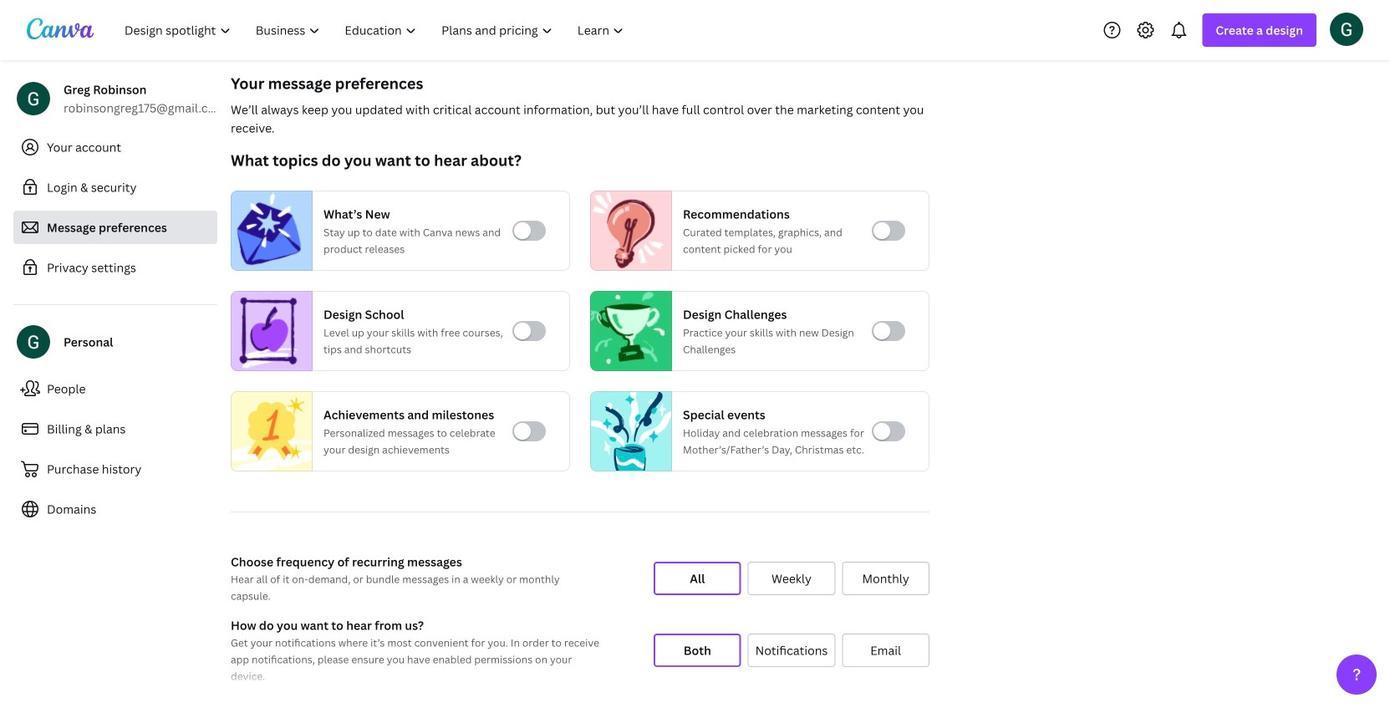 Task type: vqa. For each thing, say whether or not it's contained in the screenshot.
bottom See all button
no



Task type: locate. For each thing, give the bounding box(es) containing it.
None button
[[654, 562, 741, 595], [748, 562, 836, 595], [842, 562, 930, 595], [654, 634, 741, 667], [748, 634, 836, 667], [842, 634, 930, 667], [654, 562, 741, 595], [748, 562, 836, 595], [842, 562, 930, 595], [654, 634, 741, 667], [748, 634, 836, 667], [842, 634, 930, 667]]

top level navigation element
[[114, 13, 638, 47]]

topic image
[[232, 191, 305, 271], [591, 191, 665, 271], [232, 291, 305, 371], [591, 291, 665, 371], [232, 388, 312, 475], [591, 388, 671, 475]]



Task type: describe. For each thing, give the bounding box(es) containing it.
greg robinson image
[[1330, 12, 1364, 46]]



